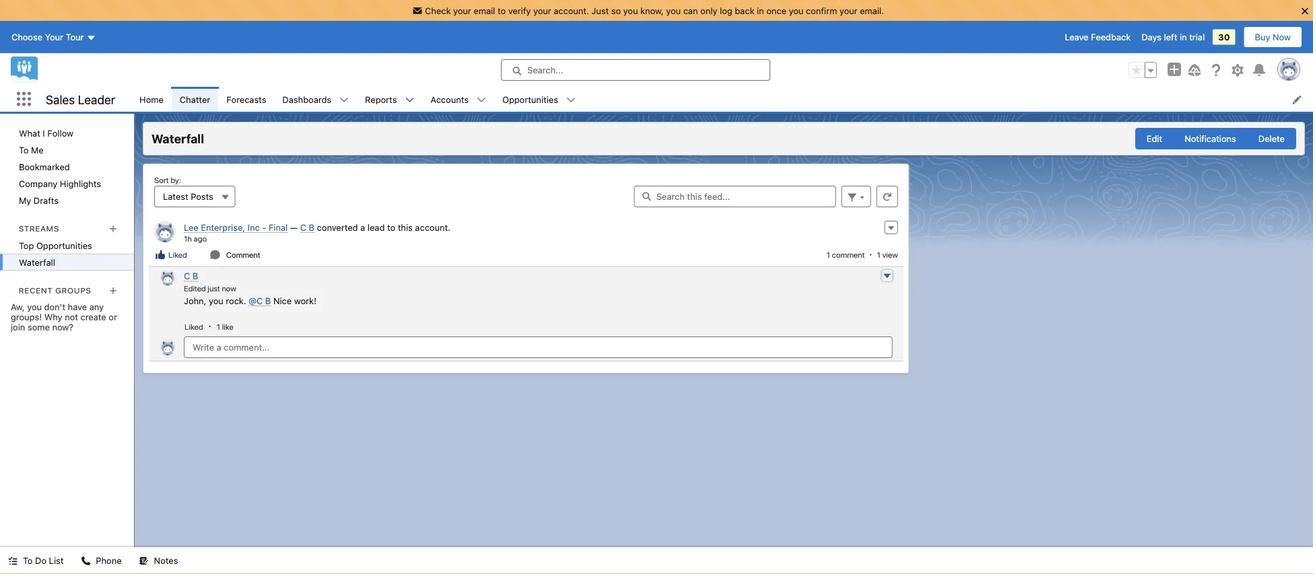 Task type: locate. For each thing, give the bounding box(es) containing it.
chatter
[[180, 94, 210, 104]]

b up "edited"
[[192, 271, 198, 281]]

2 horizontal spatial 1
[[877, 250, 881, 260]]

0 horizontal spatial your
[[453, 5, 471, 16]]

ago
[[194, 234, 207, 243]]

dashboards link
[[274, 87, 340, 112]]

opportunities
[[502, 94, 558, 104], [36, 241, 92, 251]]

delete
[[1259, 134, 1285, 144]]

b right @c
[[265, 296, 271, 306]]

groups
[[55, 286, 91, 295]]

streams link
[[19, 224, 59, 233]]

lee
[[184, 222, 198, 232]]

c b link up "edited"
[[184, 271, 198, 282]]

groups!
[[11, 312, 42, 322]]

liked down john,
[[185, 322, 203, 331]]

in right back
[[757, 5, 764, 16]]

group
[[1129, 62, 1157, 78], [1135, 128, 1297, 150]]

list
[[131, 87, 1313, 112]]

text default image left do
[[8, 557, 18, 566]]

1 horizontal spatial waterfall
[[152, 132, 204, 146]]

text default image right reports
[[405, 95, 414, 105]]

text default image up c b image
[[155, 250, 166, 260]]

know,
[[641, 5, 664, 16]]

1 vertical spatial to
[[23, 556, 33, 566]]

text default image
[[340, 95, 349, 105], [405, 95, 414, 105], [155, 250, 166, 260], [210, 250, 221, 260], [8, 557, 18, 566]]

0 vertical spatial c
[[300, 222, 306, 232]]

leader
[[78, 92, 115, 107]]

1 horizontal spatial 1
[[827, 250, 830, 260]]

0 vertical spatial opportunities
[[502, 94, 558, 104]]

1 like button
[[216, 322, 234, 331]]

to left me
[[19, 145, 29, 155]]

1 vertical spatial account.
[[415, 222, 451, 232]]

your left 'email.'
[[840, 5, 858, 16]]

me
[[31, 145, 44, 155]]

1 horizontal spatial your
[[533, 5, 551, 16]]

list
[[49, 556, 64, 566]]

1 horizontal spatial c
[[300, 222, 306, 232]]

liked button
[[154, 249, 188, 261], [184, 322, 204, 331]]

or
[[109, 312, 117, 322]]

verify
[[508, 5, 531, 16]]

c b link right —
[[300, 222, 315, 233]]

waterfall up by:
[[152, 132, 204, 146]]

c b image
[[154, 221, 176, 242], [160, 339, 176, 356]]

to
[[498, 5, 506, 16], [387, 222, 395, 232]]

1 vertical spatial opportunities
[[36, 241, 92, 251]]

liked inside c b, 1h ago element
[[168, 250, 187, 260]]

just
[[208, 284, 220, 293]]

aw, you don't have any groups!
[[11, 302, 104, 322]]

you right the so
[[623, 5, 638, 16]]

drafts
[[34, 195, 59, 205]]

why
[[44, 312, 62, 322]]

1 horizontal spatial b
[[265, 296, 271, 306]]

1 horizontal spatial to
[[498, 5, 506, 16]]

0 vertical spatial to
[[498, 5, 506, 16]]

1 vertical spatial c b image
[[160, 339, 176, 356]]

b right —
[[309, 222, 315, 232]]

1 vertical spatial to
[[387, 222, 395, 232]]

3 your from the left
[[840, 5, 858, 16]]

notes
[[154, 556, 178, 566]]

email
[[474, 5, 495, 16]]

liked button for comment "button"
[[154, 249, 188, 261]]

0 horizontal spatial b
[[192, 271, 198, 281]]

1 vertical spatial liked
[[185, 322, 203, 331]]

1 like
[[217, 322, 234, 331]]

opportunities up the waterfall link
[[36, 241, 92, 251]]

forecasts link
[[218, 87, 274, 112]]

tour
[[66, 32, 84, 42]]

account. right this
[[415, 222, 451, 232]]

posts
[[191, 192, 213, 202]]

0 horizontal spatial waterfall
[[19, 257, 55, 267]]

1 vertical spatial liked button
[[184, 322, 204, 331]]

0 vertical spatial c b image
[[154, 221, 176, 242]]

can
[[683, 5, 698, 16]]

you down recent
[[27, 302, 42, 312]]

text default image inside to do list button
[[8, 557, 18, 566]]

liked button down john,
[[184, 322, 204, 331]]

2 your from the left
[[533, 5, 551, 16]]

list containing home
[[131, 87, 1313, 112]]

only
[[701, 5, 718, 16]]

sort
[[154, 175, 169, 185]]

latest posts
[[163, 192, 213, 202]]

1 comment status
[[827, 249, 877, 261]]

0 vertical spatial liked button
[[154, 249, 188, 261]]

leave feedback link
[[1065, 32, 1131, 42]]

to me link
[[0, 141, 134, 158]]

0 vertical spatial c b link
[[300, 222, 315, 233]]

my
[[19, 195, 31, 205]]

log
[[720, 5, 733, 16]]

waterfall down 'top'
[[19, 257, 55, 267]]

30
[[1219, 32, 1230, 42]]

inc
[[248, 222, 260, 232]]

text default image inside phone button
[[81, 557, 91, 566]]

1 for 1 comment
[[827, 250, 830, 260]]

1 left "view"
[[877, 250, 881, 260]]

0 horizontal spatial c
[[184, 271, 190, 281]]

1 vertical spatial c
[[184, 271, 190, 281]]

enterprise,
[[201, 222, 245, 232]]

0 horizontal spatial c b link
[[184, 271, 198, 282]]

company highlights link
[[0, 175, 134, 192]]

1 left comment
[[827, 250, 830, 260]]

1h
[[184, 234, 192, 243]]

0 horizontal spatial to
[[387, 222, 395, 232]]

1 vertical spatial c b link
[[184, 271, 198, 282]]

1 vertical spatial group
[[1135, 128, 1297, 150]]

2 horizontal spatial your
[[840, 5, 858, 16]]

c
[[300, 222, 306, 232], [184, 271, 190, 281]]

recent groups link
[[19, 286, 91, 295]]

text default image up c b edited just now
[[210, 250, 221, 260]]

sales
[[46, 92, 75, 107]]

search...
[[527, 65, 563, 75]]

0 vertical spatial b
[[309, 222, 315, 232]]

notes button
[[131, 548, 186, 575]]

0 vertical spatial account.
[[554, 5, 589, 16]]

liked down the 1h
[[168, 250, 187, 260]]

bookmarked link
[[0, 158, 134, 175]]

to left do
[[23, 556, 33, 566]]

-
[[262, 222, 266, 232]]

1 left like
[[217, 322, 220, 331]]

forecasts
[[226, 94, 266, 104]]

in right left
[[1180, 32, 1187, 42]]

1 horizontal spatial in
[[1180, 32, 1187, 42]]

converted
[[317, 222, 358, 232]]

0 vertical spatial to
[[19, 145, 29, 155]]

top
[[19, 241, 34, 251]]

1 horizontal spatial c b link
[[300, 222, 315, 233]]

you inside the aw, you don't have any groups!
[[27, 302, 42, 312]]

bookmarked
[[19, 162, 70, 172]]

c inside c b edited just now
[[184, 271, 190, 281]]

account. left 'just'
[[554, 5, 589, 16]]

2 vertical spatial b
[[265, 296, 271, 306]]

in
[[757, 5, 764, 16], [1180, 32, 1187, 42]]

by:
[[171, 175, 181, 185]]

to inside button
[[23, 556, 33, 566]]

1 vertical spatial waterfall
[[19, 257, 55, 267]]

your right verify
[[533, 5, 551, 16]]

liked button up c b image
[[154, 249, 188, 261]]

text default image left reports link
[[340, 95, 349, 105]]

any
[[89, 302, 104, 312]]

0 horizontal spatial opportunities
[[36, 241, 92, 251]]

liked button inside c b, 1h ago element
[[154, 249, 188, 261]]

1 your from the left
[[453, 5, 471, 16]]

0 vertical spatial liked
[[168, 250, 187, 260]]

1 inside status
[[827, 250, 830, 260]]

comment
[[226, 250, 260, 260]]

phone
[[96, 556, 122, 566]]

to right email
[[498, 5, 506, 16]]

trial
[[1190, 32, 1205, 42]]

my drafts link
[[0, 192, 134, 209]]

leave feedback
[[1065, 32, 1131, 42]]

0 horizontal spatial account.
[[415, 222, 451, 232]]

dashboards list item
[[274, 87, 357, 112]]

accounts
[[431, 94, 469, 104]]

0 horizontal spatial in
[[757, 5, 764, 16]]

to left this
[[387, 222, 395, 232]]

opportunities down search...
[[502, 94, 558, 104]]

c up "edited"
[[184, 271, 190, 281]]

waterfall
[[152, 132, 204, 146], [19, 257, 55, 267]]

1 comment
[[827, 250, 865, 260]]

c b, 1h ago element
[[149, 216, 904, 266]]

comment button
[[209, 249, 261, 261]]

1 horizontal spatial opportunities
[[502, 94, 558, 104]]

1 vertical spatial b
[[192, 271, 198, 281]]

top opportunities waterfall
[[19, 241, 92, 267]]

2 horizontal spatial b
[[309, 222, 315, 232]]

your left email
[[453, 5, 471, 16]]

lead
[[368, 222, 385, 232]]

left
[[1164, 32, 1178, 42]]

text default image inside reports list item
[[405, 95, 414, 105]]

text default image
[[477, 95, 486, 105], [566, 95, 576, 105], [81, 557, 91, 566], [139, 557, 149, 566]]

0 horizontal spatial 1
[[217, 322, 220, 331]]

0 vertical spatial in
[[757, 5, 764, 16]]

opportunities list item
[[494, 87, 584, 112]]

c right —
[[300, 222, 306, 232]]

1 for 1 like
[[217, 322, 220, 331]]



Task type: vqa. For each thing, say whether or not it's contained in the screenshot.
these
no



Task type: describe. For each thing, give the bounding box(es) containing it.
0 vertical spatial group
[[1129, 62, 1157, 78]]

follow
[[47, 128, 73, 138]]

text default image inside liked button
[[155, 250, 166, 260]]

to do list button
[[0, 548, 72, 575]]

b inside c b edited just now
[[192, 271, 198, 281]]

check your email to verify your account. just so you know, you can only log back in once you confirm your email.
[[425, 5, 884, 16]]

group containing edit
[[1135, 128, 1297, 150]]

feedback
[[1091, 32, 1131, 42]]

aw,
[[11, 302, 25, 312]]

you left can
[[666, 5, 681, 16]]

opportunities inside list item
[[502, 94, 558, 104]]

now
[[222, 284, 236, 293]]

to inside lee enterprise, inc - final — c b converted a lead to this account. 1h ago
[[387, 222, 395, 232]]

choose
[[11, 32, 42, 42]]

edit button
[[1135, 128, 1174, 150]]

you right once
[[789, 5, 804, 16]]

john, you rock. @c b ​ nice work!
[[184, 296, 317, 306]]

a
[[360, 222, 365, 232]]

some
[[28, 322, 50, 332]]

days left in trial
[[1142, 32, 1205, 42]]

highlights
[[60, 178, 101, 189]]

john,
[[184, 296, 206, 306]]

text default image inside comment "button"
[[210, 250, 221, 260]]

so
[[611, 5, 621, 16]]

what i follow link
[[0, 125, 134, 141]]

c inside lee enterprise, inc - final — c b converted a lead to this account. 1h ago
[[300, 222, 306, 232]]

@c
[[249, 296, 263, 306]]

streams
[[19, 224, 59, 233]]

text default image inside 'dashboards' list item
[[340, 95, 349, 105]]

lee enterprise, inc - final link
[[184, 222, 288, 233]]

sales leader
[[46, 92, 115, 107]]

dashboards
[[282, 94, 331, 104]]

buy now button
[[1244, 26, 1303, 48]]

waterfall link
[[0, 254, 134, 271]]

join
[[11, 322, 25, 332]]

your
[[45, 32, 63, 42]]

account. inside lee enterprise, inc - final — c b converted a lead to this account. 1h ago
[[415, 222, 451, 232]]

you down just
[[209, 296, 223, 306]]

latest
[[163, 192, 188, 202]]

final
[[269, 222, 288, 232]]

not
[[65, 312, 78, 322]]

reports list item
[[357, 87, 423, 112]]

work!
[[294, 296, 317, 306]]

search... button
[[501, 59, 771, 81]]

accounts list item
[[423, 87, 494, 112]]

c b image
[[160, 270, 176, 286]]

opportunities inside top opportunities waterfall
[[36, 241, 92, 251]]

1 vertical spatial in
[[1180, 32, 1187, 42]]

opportunities link
[[494, 87, 566, 112]]

don't
[[44, 302, 65, 312]]

recent groups
[[19, 286, 91, 295]]

Write a comment... text field
[[184, 337, 893, 358]]

this
[[398, 222, 413, 232]]

delete button
[[1247, 128, 1297, 150]]

accounts link
[[423, 87, 477, 112]]

days
[[1142, 32, 1162, 42]]

company
[[19, 178, 57, 189]]

top opportunities link
[[0, 237, 134, 254]]

liked button for 1 like button at the bottom left of the page
[[184, 322, 204, 331]]

notifications button
[[1173, 128, 1248, 150]]

email.
[[860, 5, 884, 16]]

i
[[43, 128, 45, 138]]

now?
[[52, 322, 73, 332]]

buy now
[[1255, 32, 1291, 42]]

text default image inside opportunities list item
[[566, 95, 576, 105]]

edited
[[184, 284, 206, 293]]

choose your tour
[[11, 32, 84, 42]]

waterfall inside top opportunities waterfall
[[19, 257, 55, 267]]

text default image inside the notes button
[[139, 557, 149, 566]]

0 vertical spatial waterfall
[[152, 132, 204, 146]]

check
[[425, 5, 451, 16]]

1 horizontal spatial account.
[[554, 5, 589, 16]]

now
[[1273, 32, 1291, 42]]

sort by:
[[154, 175, 181, 185]]

to inside what i follow to me bookmarked company highlights my drafts
[[19, 145, 29, 155]]

leave
[[1065, 32, 1089, 42]]

@c b link
[[249, 296, 271, 306]]

what
[[19, 128, 40, 138]]

1 view
[[877, 250, 898, 260]]

b inside lee enterprise, inc - final — c b converted a lead to this account. 1h ago
[[309, 222, 315, 232]]

​ nice
[[271, 296, 292, 306]]

text default image inside accounts 'list item'
[[477, 95, 486, 105]]

do
[[35, 556, 47, 566]]

back
[[735, 5, 755, 16]]

edit
[[1147, 134, 1163, 144]]

c b edited just now
[[184, 271, 236, 293]]

choose your tour button
[[11, 26, 97, 48]]

Sort by: button
[[154, 186, 236, 207]]

reports link
[[357, 87, 405, 112]]

what i follow to me bookmarked company highlights my drafts
[[19, 128, 101, 205]]

notifications
[[1185, 134, 1236, 144]]

just
[[592, 5, 609, 16]]

reports
[[365, 94, 397, 104]]

comment
[[832, 250, 865, 260]]

1 for 1 view
[[877, 250, 881, 260]]

once
[[767, 5, 787, 16]]

to do list
[[23, 556, 64, 566]]

buy
[[1255, 32, 1271, 42]]

—
[[290, 222, 298, 232]]

why not create or join some now?
[[11, 312, 117, 332]]

home link
[[131, 87, 172, 112]]

Search this feed... search field
[[634, 186, 836, 207]]



